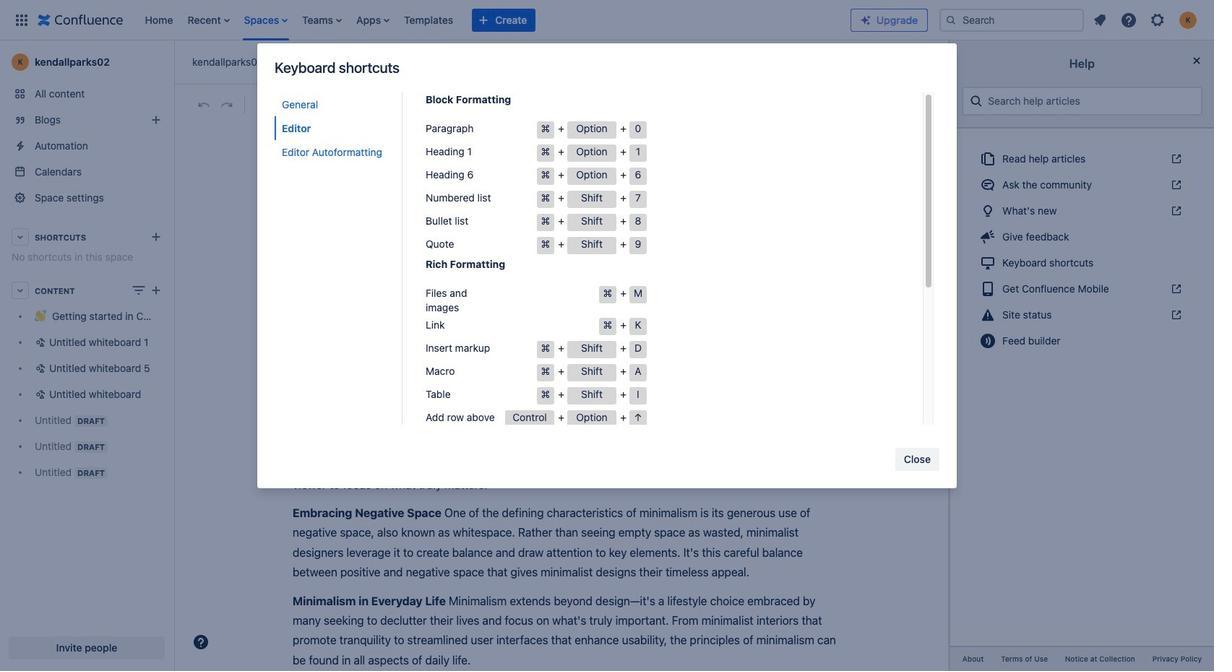 Task type: vqa. For each thing, say whether or not it's contained in the screenshot.
Create image
no



Task type: describe. For each thing, give the bounding box(es) containing it.
lightbulb icon image
[[979, 202, 997, 220]]

Search help articles field
[[984, 88, 1195, 114]]

warning icon image
[[979, 306, 997, 324]]

shortcut icon image for warning icon
[[1168, 309, 1182, 321]]

0 horizontal spatial list
[[138, 0, 851, 40]]

shortcut icon image for lightbulb icon
[[1168, 205, 1182, 217]]

space element
[[0, 40, 173, 671]]

documents icon image
[[979, 150, 997, 168]]

Search field
[[939, 8, 1084, 31]]

settings icon image
[[1149, 11, 1166, 29]]

search image
[[945, 14, 957, 26]]

1 horizontal spatial list
[[1087, 7, 1205, 33]]

global element
[[9, 0, 851, 40]]

text formatting group
[[358, 93, 427, 116]]

create a blog image
[[147, 111, 165, 129]]

tree inside the space element
[[6, 304, 168, 486]]

Blog post title text field
[[293, 213, 842, 237]]

feedback icon image
[[979, 228, 997, 246]]

shortcut icon image for the comment icon
[[1168, 179, 1182, 191]]



Task type: locate. For each thing, give the bounding box(es) containing it.
banner
[[0, 0, 1214, 40]]

4 shortcut icon image from the top
[[1168, 283, 1182, 295]]

signal icon image
[[979, 332, 997, 350]]

1 horizontal spatial list item
[[298, 0, 346, 40]]

shortcut icon image
[[1168, 153, 1182, 165], [1168, 179, 1182, 191], [1168, 205, 1182, 217], [1168, 283, 1182, 295], [1168, 309, 1182, 321]]

dialog
[[257, 43, 957, 653]]

tree
[[6, 304, 168, 486]]

premium image
[[860, 14, 871, 26]]

2 shortcut icon image from the top
[[1168, 179, 1182, 191]]

2 list item from the left
[[298, 0, 346, 40]]

list
[[138, 0, 851, 40], [1087, 7, 1205, 33]]

Main content area, start typing to enter text. text field
[[293, 260, 842, 671]]

1 list item from the left
[[183, 0, 234, 40]]

shortcut icon image for mobile icon
[[1168, 283, 1182, 295]]

italic ⌘i image
[[384, 96, 401, 113]]

list formating group
[[533, 93, 625, 116]]

5 shortcut icon image from the top
[[1168, 309, 1182, 321]]

0 horizontal spatial list item
[[183, 0, 234, 40]]

list item
[[183, 0, 234, 40], [298, 0, 346, 40]]

comment icon image
[[979, 176, 997, 194]]

confluence image
[[38, 11, 123, 29], [38, 11, 123, 29]]

tab list
[[275, 92, 402, 425]]

screen icon image
[[979, 254, 997, 272]]

mobile icon image
[[979, 280, 997, 298]]

1 shortcut icon image from the top
[[1168, 153, 1182, 165]]

3 shortcut icon image from the top
[[1168, 205, 1182, 217]]

shortcut icon image for documents icon
[[1168, 153, 1182, 165]]

None search field
[[939, 8, 1084, 31]]

close image
[[1188, 52, 1205, 69]]



